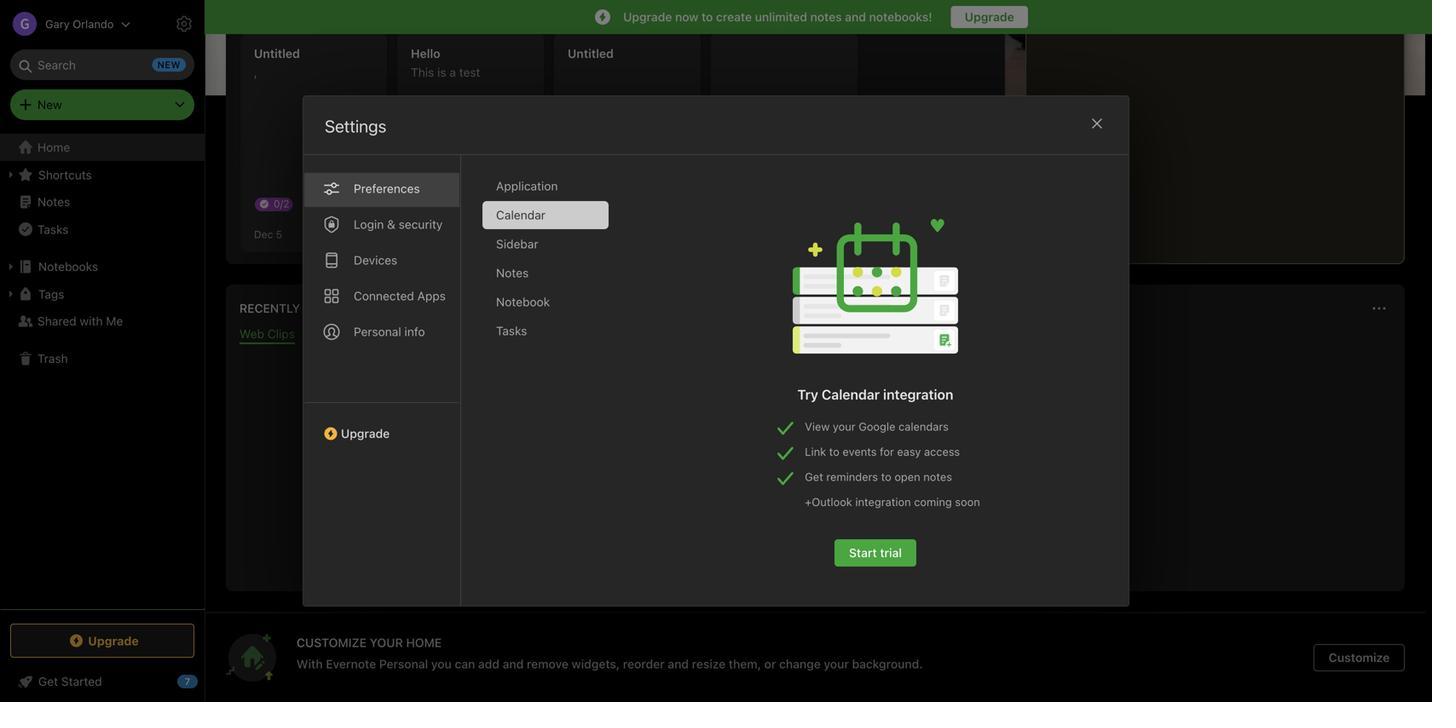 Task type: locate. For each thing, give the bounding box(es) containing it.
upgrade now to create unlimited notes and notebooks!
[[624, 10, 933, 24]]

customize your home with evernote personal you can add and remove widgets, reorder and resize them, or change your background.
[[297, 636, 923, 672]]

2 nov from the left
[[568, 229, 587, 240]]

1 vertical spatial your
[[824, 658, 849, 672]]

0 horizontal spatial calendar
[[496, 208, 546, 222]]

expand tags image
[[4, 287, 18, 301]]

0 horizontal spatial notes
[[38, 195, 70, 209]]

tab list containing preferences
[[304, 155, 461, 606]]

notes down access
[[924, 471, 953, 484]]

tab list
[[304, 155, 461, 606], [483, 172, 623, 606], [229, 327, 1402, 345]]

tree
[[0, 134, 205, 609]]

0 horizontal spatial tasks
[[38, 222, 69, 236]]

web
[[240, 327, 264, 341]]

to left open
[[881, 471, 892, 484]]

tree containing home
[[0, 134, 205, 609]]

tag
[[419, 203, 435, 215]]

0 vertical spatial test
[[459, 65, 481, 79]]

1 horizontal spatial notes
[[496, 266, 529, 280]]

try
[[798, 387, 819, 403]]

1 horizontal spatial untitled
[[568, 46, 614, 61]]

0 horizontal spatial notes
[[811, 10, 842, 24]]

integration
[[884, 387, 954, 403], [856, 496, 911, 509]]

2 horizontal spatial to
[[881, 471, 892, 484]]

this
[[411, 65, 434, 79]]

clips
[[268, 327, 295, 341]]

0/2
[[274, 198, 289, 210]]

nov
[[411, 229, 430, 240], [568, 229, 587, 240]]

tasks down notebook
[[496, 324, 527, 338]]

or
[[765, 658, 776, 672]]

nov left the 28
[[411, 229, 430, 240]]

1 horizontal spatial tasks
[[496, 324, 527, 338]]

calendar up the sidebar
[[496, 208, 546, 222]]

a
[[450, 65, 456, 79]]

and left resize
[[668, 658, 689, 672]]

coming
[[914, 496, 952, 509]]

your inside customize your home with evernote personal you can add and remove widgets, reorder and resize them, or change your background.
[[824, 658, 849, 672]]

is
[[438, 65, 446, 79]]

0 vertical spatial upgrade button
[[304, 403, 461, 448]]

to right now
[[702, 10, 713, 24]]

1 vertical spatial personal
[[379, 658, 428, 672]]

your right view
[[833, 420, 856, 433]]

images
[[315, 327, 355, 341]]

access
[[924, 446, 960, 458]]

you
[[431, 658, 452, 672]]

new button
[[10, 90, 194, 120]]

0 vertical spatial calendar
[[496, 208, 546, 222]]

tasks tab
[[483, 317, 609, 345]]

0 horizontal spatial untitled
[[254, 46, 300, 61]]

calendar tab
[[483, 201, 609, 229]]

home
[[38, 140, 70, 154]]

1 horizontal spatial and
[[668, 658, 689, 672]]

afternoon,
[[271, 51, 348, 71]]

calendar up view your google calendars
[[822, 387, 880, 403]]

shared
[[38, 314, 77, 328]]

0 vertical spatial tasks
[[38, 222, 69, 236]]

nov 21
[[568, 229, 601, 240]]

widgets,
[[572, 658, 620, 672]]

personal down 'connected'
[[354, 325, 401, 339]]

0 vertical spatial notes
[[38, 195, 70, 209]]

0 vertical spatial integration
[[884, 387, 954, 403]]

notes right unlimited on the top of the page
[[811, 10, 842, 24]]

to for now
[[702, 10, 713, 24]]

2023
[[1260, 55, 1285, 67]]

untitled for untitled
[[568, 46, 614, 61]]

upgrade inside button
[[965, 10, 1015, 24]]

tasks inside 'button'
[[38, 222, 69, 236]]

tab list containing web clips
[[229, 327, 1402, 345]]

tasks button
[[0, 216, 204, 243]]

integration down the
[[856, 496, 911, 509]]

customize
[[1343, 54, 1399, 67], [1329, 651, 1390, 665]]

1 horizontal spatial nov
[[568, 229, 587, 240]]

and right add
[[503, 658, 524, 672]]

1 horizontal spatial calendar
[[822, 387, 880, 403]]

notes down the sidebar
[[496, 266, 529, 280]]

1 vertical spatial upgrade button
[[10, 624, 194, 658]]

0 vertical spatial to
[[702, 10, 713, 24]]

to right the link
[[830, 446, 840, 458]]

2 vertical spatial to
[[881, 471, 892, 484]]

and
[[845, 10, 866, 24], [503, 658, 524, 672], [668, 658, 689, 672]]

reorder
[[623, 658, 665, 672]]

with
[[80, 314, 103, 328]]

test inside hello this is a test
[[459, 65, 481, 79]]

images tab
[[315, 327, 355, 345]]

view your google calendars
[[805, 420, 949, 433]]

add
[[478, 658, 500, 672]]

notes inside notes "tab"
[[496, 266, 529, 280]]

test right tag
[[450, 203, 469, 215]]

0 vertical spatial notes
[[811, 10, 842, 24]]

link to events for easy access
[[805, 446, 960, 458]]

me
[[106, 314, 123, 328]]

save
[[699, 473, 729, 489]]

1 vertical spatial calendar
[[822, 387, 880, 403]]

test
[[459, 65, 481, 79], [450, 203, 469, 215]]

None search field
[[22, 49, 182, 80]]

try calendar integration
[[798, 387, 954, 403]]

untitled for untitled ,
[[254, 46, 300, 61]]

notebook tab
[[483, 288, 609, 316]]

your
[[833, 420, 856, 433], [824, 658, 849, 672]]

untitled ,
[[254, 46, 300, 79]]

audio tab
[[459, 327, 490, 345]]

change
[[779, 658, 821, 672]]

1 untitled from the left
[[254, 46, 300, 61]]

upgrade
[[624, 10, 672, 24], [965, 10, 1015, 24], [341, 427, 390, 441], [88, 634, 139, 648]]

1 vertical spatial tasks
[[496, 324, 527, 338]]

login & security
[[354, 217, 443, 232]]

0 horizontal spatial nov
[[411, 229, 430, 240]]

untitled
[[254, 46, 300, 61], [568, 46, 614, 61]]

1 vertical spatial to
[[830, 446, 840, 458]]

0 horizontal spatial and
[[503, 658, 524, 672]]

test right a
[[459, 65, 481, 79]]

now
[[675, 10, 699, 24]]

shared with me link
[[0, 308, 204, 335]]

can
[[455, 658, 475, 672]]

start
[[849, 546, 877, 560]]

start trial button
[[835, 540, 917, 567]]

shortcuts button
[[0, 161, 204, 188]]

nov 28
[[411, 229, 446, 240]]

tags button
[[0, 281, 204, 308]]

and left notebooks!
[[845, 10, 866, 24]]

1 vertical spatial notes
[[496, 266, 529, 280]]

documents
[[376, 327, 439, 341]]

integration up calendars
[[884, 387, 954, 403]]

2 untitled from the left
[[568, 46, 614, 61]]

1 vertical spatial customize
[[1329, 651, 1390, 665]]

nov left the 21 at the top left of page
[[568, 229, 587, 240]]

customize button
[[1313, 48, 1405, 75], [1314, 645, 1405, 672]]

13,
[[1243, 55, 1257, 67]]

0 horizontal spatial to
[[702, 10, 713, 24]]

resize
[[692, 658, 726, 672]]

1 horizontal spatial notes
[[924, 471, 953, 484]]

your right change
[[824, 658, 849, 672]]

1 nov from the left
[[411, 229, 430, 240]]

personal down your
[[379, 658, 428, 672]]

1 vertical spatial integration
[[856, 496, 911, 509]]

tasks up 'notebooks'
[[38, 222, 69, 236]]

for
[[880, 446, 894, 458]]

background.
[[852, 658, 923, 672]]

calendar
[[496, 208, 546, 222], [822, 387, 880, 403]]

easy
[[898, 446, 921, 458]]

5
[[276, 229, 282, 240]]

notebooks!
[[869, 10, 933, 24]]

recently
[[240, 301, 300, 316]]

notes down shortcuts
[[38, 195, 70, 209]]

note
[[806, 155, 833, 171]]

calendars
[[899, 420, 949, 433]]



Task type: vqa. For each thing, say whether or not it's contained in the screenshot.
EASY
yes



Task type: describe. For each thing, give the bounding box(es) containing it.
sidebar
[[496, 237, 539, 251]]

information
[[773, 473, 844, 489]]

notebooks
[[38, 260, 98, 274]]

gary!
[[352, 51, 392, 71]]

get reminders to open notes
[[805, 471, 953, 484]]

&
[[387, 217, 396, 232]]

preferences
[[354, 182, 420, 196]]

web clips tab
[[240, 327, 295, 345]]

customize
[[297, 636, 367, 650]]

settings image
[[174, 14, 194, 34]]

application tab
[[483, 172, 609, 200]]

upgrade button
[[951, 6, 1028, 28]]

devices
[[354, 253, 398, 267]]

login
[[354, 217, 384, 232]]

close image
[[1087, 113, 1108, 134]]

save useful information from the web.
[[699, 473, 932, 489]]

notebooks link
[[0, 253, 204, 281]]

settings
[[325, 116, 387, 136]]

expand notebooks image
[[4, 260, 18, 274]]

home link
[[0, 134, 205, 161]]

the
[[880, 473, 900, 489]]

0 vertical spatial your
[[833, 420, 856, 433]]

good afternoon, gary!
[[226, 51, 392, 71]]

personal inside customize your home with evernote personal you can add and remove widgets, reorder and resize them, or change your background.
[[379, 658, 428, 672]]

notebook
[[496, 295, 550, 309]]

captured
[[303, 301, 367, 316]]

recently captured button
[[236, 298, 367, 319]]

shared with me
[[38, 314, 123, 328]]

Start writing… text field
[[1040, 1, 1404, 250]]

personal info
[[354, 325, 425, 339]]

0 horizontal spatial upgrade button
[[10, 624, 194, 658]]

emails tab
[[511, 327, 546, 345]]

reminders
[[827, 471, 878, 484]]

new
[[779, 155, 803, 171]]

nov for nov 28
[[411, 229, 430, 240]]

1 horizontal spatial to
[[830, 446, 840, 458]]

hello
[[411, 46, 441, 61]]

tasks inside tab
[[496, 324, 527, 338]]

from
[[847, 473, 876, 489]]

dec
[[254, 229, 273, 240]]

audio
[[459, 327, 490, 341]]

link
[[805, 446, 826, 458]]

open
[[895, 471, 921, 484]]

2 horizontal spatial and
[[845, 10, 866, 24]]

soon
[[955, 496, 981, 509]]

recently captured
[[240, 301, 367, 316]]

nov for nov 21
[[568, 229, 587, 240]]

web.
[[903, 473, 932, 489]]

+outlook integration coming soon
[[805, 496, 981, 509]]

create
[[716, 10, 752, 24]]

28
[[433, 229, 446, 240]]

connected apps
[[354, 289, 446, 303]]

get
[[805, 471, 824, 484]]

events
[[843, 446, 877, 458]]

evernote
[[326, 658, 376, 672]]

1 vertical spatial notes
[[924, 471, 953, 484]]

1 horizontal spatial upgrade button
[[304, 403, 461, 448]]

apps
[[418, 289, 446, 303]]

connected
[[354, 289, 414, 303]]

notes link
[[0, 188, 204, 216]]

create new note button
[[711, 32, 858, 252]]

start trial
[[849, 546, 902, 560]]

to for reminders
[[881, 471, 892, 484]]

create new note
[[737, 155, 833, 171]]

sidebar tab
[[483, 230, 609, 258]]

your
[[370, 636, 403, 650]]

good
[[226, 51, 267, 71]]

emails
[[511, 327, 546, 341]]

application
[[496, 179, 558, 193]]

1 vertical spatial test
[[450, 203, 469, 215]]

0 vertical spatial customize button
[[1313, 48, 1405, 75]]

documents tab
[[376, 327, 439, 345]]

,
[[254, 65, 258, 79]]

tags
[[38, 287, 64, 301]]

view
[[805, 420, 830, 433]]

21
[[590, 229, 601, 240]]

tab list containing application
[[483, 172, 623, 606]]

Search text field
[[22, 49, 182, 80]]

calendar inside tab
[[496, 208, 546, 222]]

hello this is a test
[[411, 46, 481, 79]]

december
[[1185, 55, 1241, 67]]

1 vertical spatial customize button
[[1314, 645, 1405, 672]]

dec 5
[[254, 229, 282, 240]]

+outlook
[[805, 496, 853, 509]]

trial
[[880, 546, 902, 560]]

notes tab
[[483, 259, 609, 287]]

trash link
[[0, 345, 204, 373]]

unlimited
[[755, 10, 808, 24]]

web clips
[[240, 327, 295, 341]]

home
[[406, 636, 442, 650]]

wednesday, december 13, 2023
[[1117, 55, 1285, 67]]

0 vertical spatial customize
[[1343, 54, 1399, 67]]

remove
[[527, 658, 569, 672]]

useful
[[732, 473, 770, 489]]

info
[[405, 325, 425, 339]]

notes inside notes 'link'
[[38, 195, 70, 209]]

wednesday,
[[1117, 55, 1182, 67]]

0 vertical spatial personal
[[354, 325, 401, 339]]



